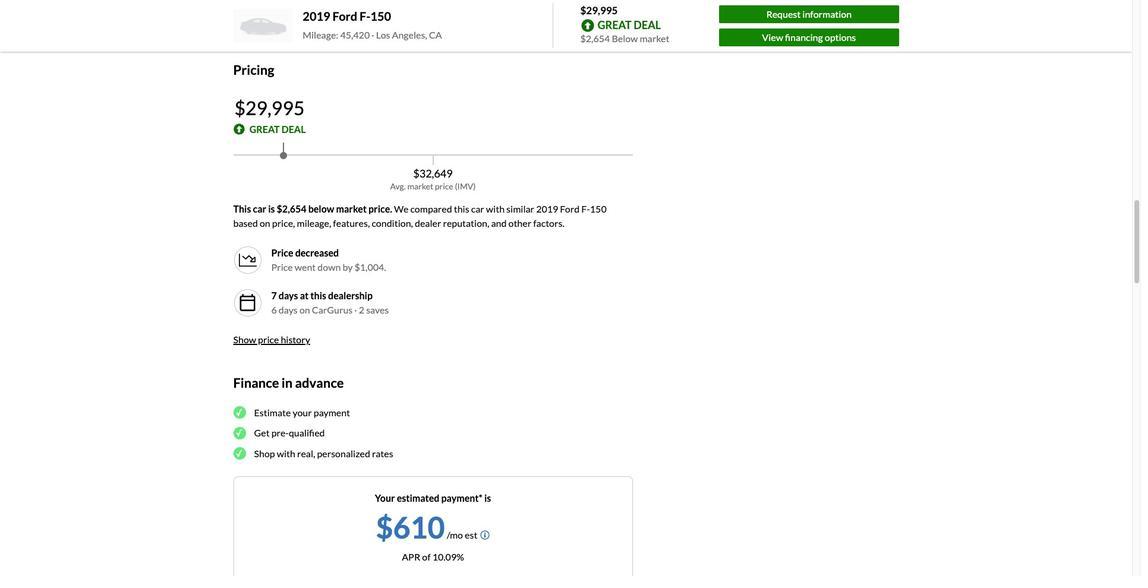 Task type: vqa. For each thing, say whether or not it's contained in the screenshot.
'45,420'
yes



Task type: locate. For each thing, give the bounding box(es) containing it.
show price history link
[[233, 334, 310, 346]]

market inside $32,649 avg. market price (imv)
[[408, 182, 434, 192]]

and
[[492, 218, 507, 229]]

is right the payment*
[[485, 493, 491, 505]]

with left 'real,'
[[277, 448, 296, 460]]

1 vertical spatial ·
[[355, 305, 357, 316]]

7 days at this dealership image
[[233, 289, 262, 318], [238, 294, 257, 313]]

1 vertical spatial price
[[271, 262, 293, 273]]

avg.
[[390, 182, 406, 192]]

this inside we compared this car with similar 2019 ford f-150 based on price, mileage, features, condition, dealer reputation, and other factors.
[[454, 204, 470, 215]]

similar
[[507, 204, 535, 215]]

view
[[233, 21, 255, 32], [763, 31, 784, 43]]

1 horizontal spatial view
[[763, 31, 784, 43]]

2 vertical spatial market
[[336, 204, 367, 215]]

1 horizontal spatial history
[[371, 21, 400, 32]]

1 horizontal spatial f-
[[582, 204, 590, 215]]

· left los
[[372, 29, 374, 41]]

with inside we compared this car with similar 2019 ford f-150 based on price, mileage, features, condition, dealer reputation, and other factors.
[[486, 204, 505, 215]]

45,420
[[340, 29, 370, 41]]

market for $2,654
[[640, 32, 670, 44]]

free
[[272, 21, 289, 32]]

this
[[454, 204, 470, 215], [311, 290, 326, 302]]

estimate
[[254, 407, 291, 419]]

price
[[435, 182, 454, 192], [258, 334, 279, 346]]

view the free autocheck vehicle history report link
[[233, 21, 431, 32]]

ford up factors.
[[560, 204, 580, 215]]

vehicle
[[340, 21, 369, 32]]

days
[[279, 290, 298, 302], [279, 305, 298, 316]]

0 vertical spatial market
[[640, 32, 670, 44]]

features,
[[333, 218, 370, 229]]

$2,654 down great
[[581, 32, 610, 44]]

pre-
[[272, 428, 289, 439]]

$2,654
[[581, 32, 610, 44], [277, 204, 307, 215]]

saves
[[366, 305, 389, 316]]

0 vertical spatial days
[[279, 290, 298, 302]]

show price history
[[233, 334, 310, 346]]

ford inside 2019 ford f-150 mileage: 45,420 · los angeles, ca
[[333, 9, 357, 23]]

2 car from the left
[[471, 204, 485, 215]]

150 inside we compared this car with similar 2019 ford f-150 based on price, mileage, features, condition, dealer reputation, and other factors.
[[590, 204, 607, 215]]

2019 up factors.
[[537, 204, 559, 215]]

1 horizontal spatial price
[[435, 182, 454, 192]]

estimate your payment
[[254, 407, 350, 419]]

1 horizontal spatial ford
[[560, 204, 580, 215]]

0 vertical spatial ·
[[372, 29, 374, 41]]

show
[[233, 334, 256, 346]]

price left went
[[271, 262, 293, 273]]

7 days at this dealership 6 days on cargurus · 2 saves
[[271, 290, 389, 316]]

ford up 45,420
[[333, 9, 357, 23]]

$610
[[376, 510, 445, 546]]

the
[[256, 21, 270, 32]]

$2,654 below market
[[581, 32, 670, 44]]

days right 6
[[279, 305, 298, 316]]

this inside 7 days at this dealership 6 days on cargurus · 2 saves
[[311, 290, 326, 302]]

$32,649
[[413, 167, 453, 180]]

0 horizontal spatial ·
[[355, 305, 357, 316]]

f-
[[360, 9, 371, 23], [582, 204, 590, 215]]

this right at
[[311, 290, 326, 302]]

1 horizontal spatial this
[[454, 204, 470, 215]]

6
[[271, 305, 277, 316]]

factors.
[[534, 218, 565, 229]]

1 vertical spatial $29,995
[[235, 96, 305, 119]]

request
[[767, 8, 801, 20]]

history up finance in advance
[[281, 334, 310, 346]]

1 vertical spatial market
[[408, 182, 434, 192]]

· inside 2019 ford f-150 mileage: 45,420 · los angeles, ca
[[372, 29, 374, 41]]

with up and
[[486, 204, 505, 215]]

1 vertical spatial is
[[485, 493, 491, 505]]

·
[[372, 29, 374, 41], [355, 305, 357, 316]]

0 horizontal spatial $29,995
[[235, 96, 305, 119]]

is up price,
[[268, 204, 275, 215]]

0 vertical spatial 2019
[[303, 9, 330, 23]]

1 horizontal spatial 150
[[590, 204, 607, 215]]

7
[[271, 290, 277, 302]]

payment
[[314, 407, 350, 419]]

1 horizontal spatial $29,995
[[581, 4, 618, 17]]

2 horizontal spatial market
[[640, 32, 670, 44]]

dealership
[[328, 290, 373, 302]]

great
[[250, 124, 280, 135]]

1 horizontal spatial car
[[471, 204, 485, 215]]

1 vertical spatial days
[[279, 305, 298, 316]]

mileage:
[[303, 29, 339, 41]]

1 horizontal spatial market
[[408, 182, 434, 192]]

on left price,
[[260, 218, 270, 229]]

0 vertical spatial with
[[486, 204, 505, 215]]

0 vertical spatial price
[[271, 248, 294, 259]]

view inside "view financing options" button
[[763, 31, 784, 43]]

0 horizontal spatial car
[[253, 204, 266, 215]]

apr
[[402, 552, 421, 563]]

financing
[[786, 31, 823, 43]]

2 price from the top
[[271, 262, 293, 273]]

0 vertical spatial is
[[268, 204, 275, 215]]

market down deal
[[640, 32, 670, 44]]

0 vertical spatial on
[[260, 218, 270, 229]]

ford
[[333, 9, 357, 23], [560, 204, 580, 215]]

went
[[295, 262, 316, 273]]

history
[[371, 21, 400, 32], [281, 334, 310, 346]]

0 horizontal spatial 2019
[[303, 9, 330, 23]]

1 vertical spatial price
[[258, 334, 279, 346]]

this up reputation,
[[454, 204, 470, 215]]

0 horizontal spatial with
[[277, 448, 296, 460]]

cargurus
[[312, 305, 353, 316]]

0 horizontal spatial f-
[[360, 9, 371, 23]]

on down at
[[300, 305, 310, 316]]

1 horizontal spatial with
[[486, 204, 505, 215]]

report
[[402, 21, 429, 32]]

$2,654 up price,
[[277, 204, 307, 215]]

1 horizontal spatial on
[[300, 305, 310, 316]]

1 vertical spatial 150
[[590, 204, 607, 215]]

view left "the"
[[233, 21, 255, 32]]

is
[[268, 204, 275, 215], [485, 493, 491, 505]]

(imv)
[[455, 182, 476, 192]]

1 vertical spatial f-
[[582, 204, 590, 215]]

0 horizontal spatial $2,654
[[277, 204, 307, 215]]

0 vertical spatial ford
[[333, 9, 357, 23]]

options
[[825, 31, 857, 43]]

· left 2
[[355, 305, 357, 316]]

1 horizontal spatial ·
[[372, 29, 374, 41]]

price down price,
[[271, 248, 294, 259]]

with
[[486, 204, 505, 215], [277, 448, 296, 460]]

advance
[[295, 376, 344, 392]]

your estimated payment* is
[[375, 493, 491, 505]]

market down $32,649
[[408, 182, 434, 192]]

0 vertical spatial history
[[371, 21, 400, 32]]

price
[[271, 248, 294, 259], [271, 262, 293, 273]]

days right 7
[[279, 290, 298, 302]]

0 horizontal spatial on
[[260, 218, 270, 229]]

1 vertical spatial this
[[311, 290, 326, 302]]

0 horizontal spatial 150
[[371, 9, 391, 23]]

price decreased image
[[238, 251, 257, 270]]

2019
[[303, 9, 330, 23], [537, 204, 559, 215]]

2019 inside we compared this car with similar 2019 ford f-150 based on price, mileage, features, condition, dealer reputation, and other factors.
[[537, 204, 559, 215]]

view down request in the top right of the page
[[763, 31, 784, 43]]

on inside 7 days at this dealership 6 days on cargurus · 2 saves
[[300, 305, 310, 316]]

1 vertical spatial 2019
[[537, 204, 559, 215]]

0 vertical spatial f-
[[360, 9, 371, 23]]

car right this
[[253, 204, 266, 215]]

mileage,
[[297, 218, 331, 229]]

apr of 10.09%
[[402, 552, 464, 563]]

car inside we compared this car with similar 2019 ford f-150 based on price, mileage, features, condition, dealer reputation, and other factors.
[[471, 204, 485, 215]]

info circle image
[[481, 531, 490, 541]]

price right show
[[258, 334, 279, 346]]

0 horizontal spatial ford
[[333, 9, 357, 23]]

1 vertical spatial ford
[[560, 204, 580, 215]]

market up features,
[[336, 204, 367, 215]]

0 horizontal spatial market
[[336, 204, 367, 215]]

0 vertical spatial this
[[454, 204, 470, 215]]

0 horizontal spatial view
[[233, 21, 255, 32]]

1 vertical spatial history
[[281, 334, 310, 346]]

1 horizontal spatial 2019
[[537, 204, 559, 215]]

ca
[[429, 29, 442, 41]]

we
[[394, 204, 409, 215]]

we compared this car with similar 2019 ford f-150 based on price, mileage, features, condition, dealer reputation, and other factors.
[[233, 204, 607, 229]]

in
[[282, 376, 293, 392]]

0 vertical spatial $29,995
[[581, 4, 618, 17]]

f- inside we compared this car with similar 2019 ford f-150 based on price, mileage, features, condition, dealer reputation, and other factors.
[[582, 204, 590, 215]]

0 horizontal spatial this
[[311, 290, 326, 302]]

0 vertical spatial 150
[[371, 9, 391, 23]]

history left report
[[371, 21, 400, 32]]

on
[[260, 218, 270, 229], [300, 305, 310, 316]]

1 vertical spatial on
[[300, 305, 310, 316]]

deal
[[634, 18, 661, 31]]

car
[[253, 204, 266, 215], [471, 204, 485, 215]]

get pre-qualified
[[254, 428, 325, 439]]

estimated
[[397, 493, 440, 505]]

2019 ford f-150 mileage: 45,420 · los angeles, ca
[[303, 9, 442, 41]]

price down $32,649
[[435, 182, 454, 192]]

2019 up mileage: on the left top of the page
[[303, 9, 330, 23]]

1 horizontal spatial $2,654
[[581, 32, 610, 44]]

0 vertical spatial price
[[435, 182, 454, 192]]

car up reputation,
[[471, 204, 485, 215]]



Task type: describe. For each thing, give the bounding box(es) containing it.
request information
[[767, 8, 852, 20]]

below
[[308, 204, 334, 215]]

on inside we compared this car with similar 2019 ford f-150 based on price, mileage, features, condition, dealer reputation, and other factors.
[[260, 218, 270, 229]]

view the free autocheck vehicle history report
[[233, 21, 429, 32]]

price decreased image
[[233, 246, 262, 275]]

view financing options
[[763, 31, 857, 43]]

1 car from the left
[[253, 204, 266, 215]]

0 horizontal spatial price
[[258, 334, 279, 346]]

autocheck
[[291, 21, 338, 32]]

1 vertical spatial with
[[277, 448, 296, 460]]

2
[[359, 305, 365, 316]]

10.09%
[[433, 552, 464, 563]]

personalized
[[317, 448, 370, 460]]

150 inside 2019 ford f-150 mileage: 45,420 · los angeles, ca
[[371, 9, 391, 23]]

payment*
[[442, 493, 483, 505]]

information
[[803, 8, 852, 20]]

your
[[375, 493, 395, 505]]

view for view the free autocheck vehicle history report
[[233, 21, 255, 32]]

down
[[318, 262, 341, 273]]

f- inside 2019 ford f-150 mileage: 45,420 · los angeles, ca
[[360, 9, 371, 23]]

1 vertical spatial $2,654
[[277, 204, 307, 215]]

your
[[293, 407, 312, 419]]

los
[[376, 29, 390, 41]]

$29,995 for $2,654
[[581, 4, 618, 17]]

rates
[[372, 448, 393, 460]]

0 horizontal spatial is
[[268, 204, 275, 215]]

qualified
[[289, 428, 325, 439]]

real,
[[297, 448, 315, 460]]

price inside $32,649 avg. market price (imv)
[[435, 182, 454, 192]]

compared
[[411, 204, 452, 215]]

great deal
[[250, 124, 306, 135]]

price,
[[272, 218, 295, 229]]

shop with real, personalized rates
[[254, 448, 393, 460]]

this car is $2,654 below market price.
[[233, 204, 392, 215]]

request information button
[[720, 5, 900, 23]]

1 price from the top
[[271, 248, 294, 259]]

price.
[[369, 204, 392, 215]]

finance
[[233, 376, 279, 392]]

finance in advance
[[233, 376, 344, 392]]

get
[[254, 428, 270, 439]]

great
[[598, 18, 632, 31]]

0 vertical spatial $2,654
[[581, 32, 610, 44]]

price decreased price went down by $1,004.
[[271, 248, 386, 273]]

by
[[343, 262, 353, 273]]

pricing
[[233, 62, 275, 78]]

$1,004.
[[355, 262, 386, 273]]

based
[[233, 218, 258, 229]]

$32,649 avg. market price (imv)
[[390, 167, 476, 192]]

of
[[422, 552, 431, 563]]

ford inside we compared this car with similar 2019 ford f-150 based on price, mileage, features, condition, dealer reputation, and other factors.
[[560, 204, 580, 215]]

great deal
[[598, 18, 661, 31]]

at
[[300, 290, 309, 302]]

0 horizontal spatial history
[[281, 334, 310, 346]]

2019 inside 2019 ford f-150 mileage: 45,420 · los angeles, ca
[[303, 9, 330, 23]]

2 days from the top
[[279, 305, 298, 316]]

dealer
[[415, 218, 442, 229]]

/mo
[[447, 530, 463, 541]]

shop
[[254, 448, 275, 460]]

this
[[233, 204, 251, 215]]

view for view financing options
[[763, 31, 784, 43]]

view financing options button
[[720, 28, 900, 46]]

decreased
[[295, 248, 339, 259]]

1 days from the top
[[279, 290, 298, 302]]

reputation,
[[443, 218, 490, 229]]

deal
[[282, 124, 306, 135]]

below
[[612, 32, 638, 44]]

market for $32,649
[[408, 182, 434, 192]]

· inside 7 days at this dealership 6 days on cargurus · 2 saves
[[355, 305, 357, 316]]

angeles,
[[392, 29, 427, 41]]

$29,995 for great deal
[[235, 96, 305, 119]]

great deal image
[[233, 124, 245, 135]]

$610 /mo est
[[376, 510, 478, 546]]

condition,
[[372, 218, 413, 229]]

est
[[465, 530, 478, 541]]

other
[[509, 218, 532, 229]]

1 horizontal spatial is
[[485, 493, 491, 505]]



